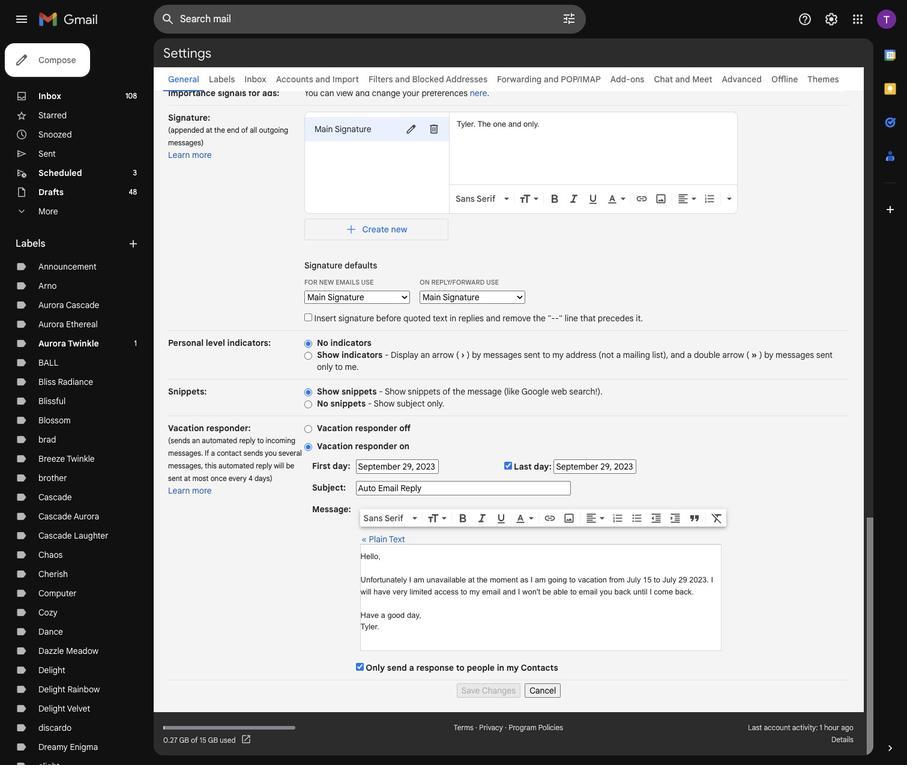 Task type: locate. For each thing, give the bounding box(es) containing it.
1 horizontal spatial tyler.
[[457, 120, 476, 129]]

(not
[[599, 350, 615, 360]]

vacation for vacation responder: (sends an automated reply to incoming messages. if a contact sends you several messages, this automated reply will be sent at most once every 4 days) learn more
[[168, 423, 204, 434]]

) right › at the right top of page
[[467, 350, 470, 360]]

chat and meet
[[654, 74, 713, 85]]

outgoing
[[259, 126, 288, 135]]

tyler. inside text box
[[457, 120, 476, 129]]

1 vertical spatial last
[[749, 723, 763, 732]]

0 horizontal spatial be
[[286, 461, 295, 470]]

4
[[249, 474, 253, 483]]

sent
[[38, 148, 56, 159]]

2 learn from the top
[[168, 485, 190, 496]]

navigation
[[168, 681, 850, 698]]

1 am from the left
[[414, 576, 425, 585]]

1 vertical spatial labels
[[16, 238, 45, 250]]

to right going
[[570, 576, 576, 585]]

signature up new
[[305, 260, 343, 271]]

snippets up no snippets - show subject only.
[[342, 386, 377, 397]]

inbox link up for
[[245, 74, 267, 85]]

1 left hour
[[820, 723, 823, 732]]

15 up until
[[643, 576, 652, 585]]

to right access
[[461, 587, 468, 596]]

Vacation responder off radio
[[305, 425, 312, 434]]

response
[[417, 663, 454, 673]]

0 vertical spatial twinkle
[[68, 338, 99, 349]]

tab list
[[874, 38, 908, 722]]

1 learn more link from the top
[[168, 150, 212, 160]]

delight for delight rainbow
[[38, 684, 65, 695]]

italic ‪(⌘i)‬ image for underline ‪(⌘u)‬ icon
[[568, 193, 580, 205]]

0 horizontal spatial by
[[472, 350, 482, 360]]

1 horizontal spatial you
[[600, 587, 613, 596]]

1 vertical spatial signature
[[305, 260, 343, 271]]

labels down more
[[16, 238, 45, 250]]

snippets up vacation responder off
[[331, 398, 366, 409]]

1 horizontal spatial july
[[663, 576, 677, 585]]

messages right »
[[776, 350, 815, 360]]

- left display
[[385, 350, 389, 360]]

labels navigation
[[0, 38, 154, 765]]

italic ‪(⌘i)‬ image right bold ‪(⌘b)‬ icon
[[476, 512, 488, 524]]

automated down responder:
[[202, 436, 237, 445]]

defaults
[[345, 260, 377, 271]]

web
[[552, 386, 568, 397]]

by right › at the right top of page
[[472, 350, 482, 360]]

vacation for vacation responder on
[[317, 441, 353, 452]]

to left people
[[456, 663, 465, 673]]

· right terms link
[[476, 723, 478, 732]]

0 horizontal spatial inbox
[[38, 91, 61, 102]]

0 horizontal spatial sans serif option
[[361, 512, 410, 524]]

1 horizontal spatial reply
[[256, 461, 272, 470]]

1 vertical spatial italic ‪(⌘i)‬ image
[[476, 512, 488, 524]]

1 learn from the top
[[168, 150, 190, 160]]

dazzle
[[38, 646, 64, 657]]

personal
[[168, 338, 204, 348]]

learn inside signature: (appended at the end of all outgoing messages) learn more
[[168, 150, 190, 160]]

in right people
[[497, 663, 505, 673]]

0 horizontal spatial tyler.
[[361, 622, 380, 631]]

0 vertical spatial learn
[[168, 150, 190, 160]]

the
[[214, 126, 225, 135], [533, 313, 546, 324], [453, 386, 466, 397], [477, 576, 488, 585]]

use right reply/forward
[[487, 278, 499, 287]]

Vacation responder on radio
[[305, 443, 312, 452]]

insert image image
[[655, 193, 667, 205], [563, 512, 575, 524]]

filters
[[369, 74, 393, 85]]

insert image image right link ‪(⌘k)‬ image
[[563, 512, 575, 524]]

italic ‪(⌘i)‬ image
[[568, 193, 580, 205], [476, 512, 488, 524]]

email down moment
[[482, 587, 501, 596]]

0 horizontal spatial gb
[[179, 736, 189, 745]]

delight velvet
[[38, 704, 90, 714]]

more down most
[[192, 485, 212, 496]]

responder up vacation responder on
[[355, 423, 397, 434]]

0 vertical spatial my
[[553, 350, 564, 360]]

to up sends
[[257, 436, 264, 445]]

aurora up ball "link"
[[38, 338, 66, 349]]

delight down delight link
[[38, 684, 65, 695]]

-
[[556, 313, 559, 324], [385, 350, 389, 360], [379, 386, 383, 397], [368, 398, 372, 409]]

first
[[312, 461, 331, 472]]

3 delight from the top
[[38, 704, 65, 714]]

2 ) from the left
[[760, 350, 763, 360]]

2 no from the top
[[317, 398, 329, 409]]

None checkbox
[[305, 314, 312, 321]]

tyler. the one and only.
[[457, 120, 540, 129]]

to left me.
[[335, 362, 343, 372]]

1 horizontal spatial sans
[[456, 193, 475, 204]]

last account activity: 1 hour ago details
[[749, 723, 854, 744]]

0 horizontal spatial sans
[[364, 513, 383, 524]]

0 horizontal spatial labels
[[16, 238, 45, 250]]

underline ‪(⌘u)‬ image
[[588, 193, 600, 205]]

aurora for aurora cascade
[[38, 300, 64, 311]]

1 use from the left
[[361, 278, 374, 287]]

1 vertical spatial my
[[470, 587, 480, 596]]

filters and blocked addresses
[[369, 74, 488, 85]]

delight rainbow
[[38, 684, 100, 695]]

delight rainbow link
[[38, 684, 100, 695]]

day: for last day:
[[534, 461, 552, 472]]

- up no snippets - show subject only.
[[379, 386, 383, 397]]

1 vertical spatial insert image image
[[563, 512, 575, 524]]

navigation containing save changes
[[168, 681, 850, 698]]

1 more from the top
[[192, 150, 212, 160]]

the left moment
[[477, 576, 488, 585]]

radiance
[[58, 377, 93, 388]]

more formatting options image
[[724, 193, 736, 205]]

- up vacation responder off
[[368, 398, 372, 409]]

1 vertical spatial sans serif option
[[361, 512, 410, 524]]

1 arrow from the left
[[432, 350, 454, 360]]

a inside the vacation responder: (sends an automated reply to incoming messages. if a contact sends you several messages, this automated reply will be sent at most once every 4 days) learn more
[[211, 449, 215, 458]]

sans serif option
[[454, 193, 502, 205], [361, 512, 410, 524]]

starred
[[38, 110, 67, 121]]

several
[[279, 449, 302, 458]]

last right the last day: 'checkbox'
[[514, 461, 532, 472]]

on
[[420, 278, 430, 287]]

insert image image for link ‪(⌘k)‬ icon
[[655, 193, 667, 205]]

1 · from the left
[[476, 723, 478, 732]]

main
[[315, 124, 333, 135]]

1 by from the left
[[472, 350, 482, 360]]

going
[[548, 576, 567, 585]]

0 vertical spatial at
[[206, 126, 213, 135]]

and right view
[[356, 88, 370, 99]]

messages inside ) by messages sent only to me.
[[776, 350, 815, 360]]

aurora twinkle
[[38, 338, 99, 349]]

0 vertical spatial sans serif option
[[454, 193, 502, 205]]

1 left personal
[[134, 339, 137, 348]]

1 horizontal spatial at
[[206, 126, 213, 135]]

1 horizontal spatial an
[[421, 350, 430, 360]]

0 vertical spatial numbered list ‪(⌘⇧7)‬ image
[[704, 193, 716, 205]]

delight
[[38, 665, 65, 676], [38, 684, 65, 695], [38, 704, 65, 714]]

numbered list ‪(⌘⇧7)‬ image left bulleted list ‪(⌘⇧8)‬ image
[[612, 512, 624, 524]]

discardo
[[38, 723, 72, 734]]

unfortunately i am unavailable at the moment as i am going to vacation from july 15 to july 29 2023. i will have very limited access to my email and i won't be able to email you back until i come back.
[[361, 576, 714, 596]]

1 gb from the left
[[179, 736, 189, 745]]

) inside ) by messages sent only to me.
[[760, 350, 763, 360]]

the left end
[[214, 126, 225, 135]]

0 horizontal spatial will
[[274, 461, 284, 470]]

bulleted list ‪(⌘⇧8)‬ image
[[631, 512, 643, 524]]

2 by from the left
[[765, 350, 774, 360]]

messages)
[[168, 138, 204, 147]]

( left »
[[747, 350, 750, 360]]

vacation for vacation responder off
[[317, 423, 353, 434]]

last for last day:
[[514, 461, 532, 472]]

1 horizontal spatial in
[[497, 663, 505, 673]]

0 vertical spatial italic ‪(⌘i)‬ image
[[568, 193, 580, 205]]

of left "all" on the top of page
[[241, 126, 248, 135]]

0 horizontal spatial am
[[414, 576, 425, 585]]

1 horizontal spatial labels
[[209, 74, 235, 85]]

no indicators
[[317, 338, 372, 348]]

aurora for aurora ethereal
[[38, 319, 64, 330]]

day: right the last day: 'checkbox'
[[534, 461, 552, 472]]

inbox up for
[[245, 74, 267, 85]]

Subject text field
[[356, 481, 571, 496]]

arrow left »
[[723, 350, 745, 360]]

2 use from the left
[[487, 278, 499, 287]]

an inside the vacation responder: (sends an automated reply to incoming messages. if a contact sends you several messages, this automated reply will be sent at most once every 4 days) learn more
[[192, 436, 200, 445]]

and down moment
[[503, 587, 516, 596]]

be
[[286, 461, 295, 470], [543, 587, 552, 596]]

for new emails use
[[305, 278, 374, 287]]

inbox link
[[245, 74, 267, 85], [38, 91, 61, 102]]

1 horizontal spatial sans serif option
[[454, 193, 502, 205]]

more
[[192, 150, 212, 160], [192, 485, 212, 496]]

formatting options toolbar
[[452, 192, 737, 205], [360, 509, 727, 527]]

0 vertical spatial learn more link
[[168, 150, 212, 160]]

of inside signature: (appended at the end of all outgoing messages) learn more
[[241, 126, 248, 135]]

underline ‪(⌘u)‬ image
[[495, 513, 507, 525]]

themes link
[[808, 74, 840, 85]]

) right »
[[760, 350, 763, 360]]

1 horizontal spatial sent
[[524, 350, 541, 360]]

0 horizontal spatial )
[[467, 350, 470, 360]]

labels up importance signals for ads:
[[209, 74, 235, 85]]

delight down dazzle
[[38, 665, 65, 676]]

signature right main
[[335, 124, 372, 135]]

1 vertical spatial reply
[[256, 461, 272, 470]]

only. right one
[[524, 120, 540, 129]]

reply up days)
[[256, 461, 272, 470]]

to right able
[[571, 587, 577, 596]]

link ‪(⌘k)‬ image
[[636, 193, 648, 205]]

( left › at the right top of page
[[456, 350, 459, 360]]

one
[[494, 120, 507, 129]]

· right privacy at the bottom
[[505, 723, 507, 732]]

learn more link down the messages)
[[168, 150, 212, 160]]

inbox inside labels navigation
[[38, 91, 61, 102]]

labels for labels link
[[209, 74, 235, 85]]

labels inside labels navigation
[[16, 238, 45, 250]]

0 horizontal spatial arrow
[[432, 350, 454, 360]]

text
[[433, 313, 448, 324]]

(like
[[504, 386, 520, 397]]

Only send a response to people in my Contacts checkbox
[[356, 663, 364, 671]]

my inside 'unfortunately i am unavailable at the moment as i am going to vacation from july 15 to july 29 2023. i will have very limited access to my email and i won't be able to email you back until i come back.'
[[470, 587, 480, 596]]

vacation up (sends
[[168, 423, 204, 434]]

an up messages. at the bottom left
[[192, 436, 200, 445]]

to left address
[[543, 350, 551, 360]]

twinkle for aurora twinkle
[[68, 338, 99, 349]]

at right unavailable
[[468, 576, 475, 585]]

signature
[[339, 313, 374, 324]]

1 delight from the top
[[38, 665, 65, 676]]

cascade
[[66, 300, 99, 311], [38, 492, 72, 503], [38, 511, 72, 522], [38, 530, 72, 541]]

0 vertical spatial delight
[[38, 665, 65, 676]]

1 vertical spatial 15
[[200, 736, 207, 745]]

will down several
[[274, 461, 284, 470]]

0 vertical spatial labels
[[209, 74, 235, 85]]

serif for bold ‪(⌘b)‬ icon
[[385, 513, 404, 524]]

1 horizontal spatial day:
[[534, 461, 552, 472]]

2 more from the top
[[192, 485, 212, 496]]

me.
[[345, 362, 359, 372]]

learn
[[168, 150, 190, 160], [168, 485, 190, 496]]

2 horizontal spatial at
[[468, 576, 475, 585]]

my right access
[[470, 587, 480, 596]]

1 vertical spatial 1
[[820, 723, 823, 732]]

inbox link up starred
[[38, 91, 61, 102]]

no for no snippets - show subject only.
[[317, 398, 329, 409]]

cascade laughter link
[[38, 530, 108, 541]]

footer
[[154, 722, 865, 746]]

0 horizontal spatial last
[[514, 461, 532, 472]]

responder for on
[[355, 441, 397, 452]]

2 · from the left
[[505, 723, 507, 732]]

no right no snippets option
[[317, 398, 329, 409]]

be inside the vacation responder: (sends an automated reply to incoming messages. if a contact sends you several messages, this automated reply will be sent at most once every 4 days) learn more
[[286, 461, 295, 470]]

2 vertical spatial my
[[507, 663, 519, 673]]

twinkle down ethereal
[[68, 338, 99, 349]]

bold ‪(⌘b)‬ image
[[549, 193, 561, 205]]

0 horizontal spatial messages
[[484, 350, 522, 360]]

last left account
[[749, 723, 763, 732]]

my up changes
[[507, 663, 519, 673]]

responder:
[[206, 423, 251, 434]]

2 horizontal spatial of
[[443, 386, 451, 397]]

1 horizontal spatial serif
[[477, 193, 496, 204]]

sent inside the vacation responder: (sends an automated reply to incoming messages. if a contact sends you several messages, this automated reply will be sent at most once every 4 days) learn more
[[168, 474, 182, 483]]

1 horizontal spatial gb
[[208, 736, 218, 745]]

will inside the vacation responder: (sends an automated reply to incoming messages. if a contact sends you several messages, this automated reply will be sent at most once every 4 days) learn more
[[274, 461, 284, 470]]

responder for off
[[355, 423, 397, 434]]

you can view and change your preferences here .
[[305, 88, 490, 99]]

will
[[274, 461, 284, 470], [361, 587, 372, 596]]

indent more ‪(⌘])‬ image
[[670, 512, 682, 524]]

1 vertical spatial no
[[317, 398, 329, 409]]

numbered list ‪(⌘⇧7)‬ image for bulleted list ‪(⌘⇧8)‬ image
[[612, 512, 624, 524]]

1 vertical spatial learn more link
[[168, 485, 212, 496]]

1 vertical spatial inbox link
[[38, 91, 61, 102]]

0 horizontal spatial ·
[[476, 723, 478, 732]]

1 horizontal spatial ·
[[505, 723, 507, 732]]

1 horizontal spatial email
[[579, 587, 598, 596]]

2 horizontal spatial sent
[[817, 350, 833, 360]]

numbered list ‪(⌘⇧7)‬ image
[[704, 193, 716, 205], [612, 512, 624, 524]]

learn more link for if
[[168, 485, 212, 496]]

tyler. inside have a good day, tyler.
[[361, 622, 380, 631]]

send
[[387, 663, 407, 673]]

automated
[[202, 436, 237, 445], [219, 461, 254, 470]]

2 am from the left
[[535, 576, 546, 585]]

more down the messages)
[[192, 150, 212, 160]]

of left "message"
[[443, 386, 451, 397]]

my
[[553, 350, 564, 360], [470, 587, 480, 596], [507, 663, 519, 673]]

1 vertical spatial serif
[[385, 513, 404, 524]]

day: right the first on the left bottom of page
[[333, 461, 351, 472]]

at inside the vacation responder: (sends an automated reply to incoming messages. if a contact sends you several messages, this automated reply will be sent at most once every 4 days) learn more
[[184, 474, 191, 483]]

line
[[565, 313, 579, 324]]

you
[[265, 449, 277, 458], [600, 587, 613, 596]]

2 vertical spatial delight
[[38, 704, 65, 714]]

cascade for cascade laughter
[[38, 530, 72, 541]]

laughter
[[74, 530, 108, 541]]

dreamy enigma link
[[38, 742, 98, 753]]

1 vertical spatial you
[[600, 587, 613, 596]]

)
[[467, 350, 470, 360], [760, 350, 763, 360]]

bliss
[[38, 377, 56, 388]]

only. inside the tyler. the one and only. text box
[[524, 120, 540, 129]]

and inside text box
[[509, 120, 522, 129]]

2 arrow from the left
[[723, 350, 745, 360]]

computer link
[[38, 588, 77, 599]]

1 vertical spatial in
[[497, 663, 505, 673]]

Last day: checkbox
[[504, 462, 512, 470]]

1 vertical spatial formatting options toolbar
[[360, 509, 727, 527]]

by inside ) by messages sent only to me.
[[765, 350, 774, 360]]

vacation right vacation responder off option
[[317, 423, 353, 434]]

you down incoming
[[265, 449, 277, 458]]

No indicators radio
[[305, 339, 312, 348]]

0 vertical spatial 15
[[643, 576, 652, 585]]

limited
[[410, 587, 432, 596]]

messages,
[[168, 461, 203, 470]]

1 vertical spatial indicators
[[342, 350, 383, 360]]

twinkle right breeze
[[67, 454, 95, 464]]

0 horizontal spatial day:
[[333, 461, 351, 472]]

aurora ethereal link
[[38, 319, 98, 330]]

2 learn more link from the top
[[168, 485, 212, 496]]

2 email from the left
[[579, 587, 598, 596]]

announcement link
[[38, 261, 97, 272]]

gb right 0.27
[[179, 736, 189, 745]]

0 horizontal spatial use
[[361, 278, 374, 287]]

) by messages sent only to me.
[[317, 350, 833, 372]]

new
[[319, 278, 334, 287]]

indicators up me.
[[342, 350, 383, 360]]

blossom
[[38, 415, 71, 426]]

1 vertical spatial be
[[543, 587, 552, 596]]

aurora for aurora twinkle
[[38, 338, 66, 349]]

1 horizontal spatial numbered list ‪(⌘⇧7)‬ image
[[704, 193, 716, 205]]

0 vertical spatial no
[[317, 338, 329, 348]]

1 responder from the top
[[355, 423, 397, 434]]

display
[[391, 350, 419, 360]]

snippets
[[342, 386, 377, 397], [408, 386, 441, 397], [331, 398, 366, 409]]

0 horizontal spatial insert image image
[[563, 512, 575, 524]]

forwarding
[[497, 74, 542, 85]]

0 vertical spatial insert image image
[[655, 193, 667, 205]]

0 vertical spatial serif
[[477, 193, 496, 204]]

1 horizontal spatial italic ‪(⌘i)‬ image
[[568, 193, 580, 205]]

themes
[[808, 74, 840, 85]]

tyler. left the
[[457, 120, 476, 129]]

2 delight from the top
[[38, 684, 65, 695]]

2 responder from the top
[[355, 441, 397, 452]]

will inside 'unfortunately i am unavailable at the moment as i am going to vacation from july 15 to july 29 2023. i will have very limited access to my email and i won't be able to email you back until i come back.'
[[361, 587, 372, 596]]

0 vertical spatial automated
[[202, 436, 237, 445]]

Vacation responder text field
[[361, 551, 721, 645]]

aurora cascade link
[[38, 300, 99, 311]]

compose
[[38, 55, 76, 65]]

None search field
[[154, 5, 586, 34]]

quote ‪(⌘⇧9)‬ image
[[689, 512, 701, 524]]

0 vertical spatial tyler.
[[457, 120, 476, 129]]

last inside last account activity: 1 hour ago details
[[749, 723, 763, 732]]

the left "-
[[533, 313, 546, 324]]

search mail image
[[157, 8, 179, 30]]

view
[[337, 88, 353, 99]]

follow link to manage storage image
[[241, 734, 253, 746]]

Show snippets radio
[[305, 388, 312, 397]]

cherish link
[[38, 569, 68, 580]]

and up you can view and change your preferences here .
[[395, 74, 410, 85]]

Last day: text field
[[554, 460, 637, 474]]

1 horizontal spatial 1
[[820, 723, 823, 732]]

delight for delight link
[[38, 665, 65, 676]]

0 horizontal spatial serif
[[385, 513, 404, 524]]

1 vertical spatial sans serif
[[364, 513, 404, 524]]

1 vertical spatial an
[[192, 436, 200, 445]]

1 ) from the left
[[467, 350, 470, 360]]

signature
[[335, 124, 372, 135], [305, 260, 343, 271]]

email down vacation at bottom right
[[579, 587, 598, 596]]

0 horizontal spatial sans serif
[[364, 513, 404, 524]]

0 horizontal spatial sent
[[168, 474, 182, 483]]

and right 'replies'
[[486, 313, 501, 324]]

at right (appended
[[206, 126, 213, 135]]

0 vertical spatial be
[[286, 461, 295, 470]]

0 horizontal spatial 15
[[200, 736, 207, 745]]

and inside 'unfortunately i am unavailable at the moment as i am going to vacation from july 15 to july 29 2023. i will have very limited access to my email and i won't be able to email you back until i come back.'
[[503, 587, 516, 596]]

0 vertical spatial will
[[274, 461, 284, 470]]

sans for bold ‪(⌘b)‬ icon
[[364, 513, 383, 524]]

1 vertical spatial learn
[[168, 485, 190, 496]]

labels heading
[[16, 238, 127, 250]]

personal level indicators:
[[168, 338, 271, 348]]

bliss radiance
[[38, 377, 93, 388]]

remove formatting ‪(⌘\)‬ image
[[711, 512, 723, 524]]

offline link
[[772, 74, 799, 85]]

only. right the subject
[[427, 398, 445, 409]]

formatting options toolbar down the tyler. the one and only. text box at right top
[[452, 192, 737, 205]]

only send a response to people in my contacts
[[366, 663, 559, 673]]

1 email from the left
[[482, 587, 501, 596]]

1 vertical spatial only.
[[427, 398, 445, 409]]

0 vertical spatial sans
[[456, 193, 475, 204]]

sans serif for bold ‪(⌘b)‬ icon
[[364, 513, 404, 524]]

learn down the messages)
[[168, 150, 190, 160]]

labels for labels heading
[[16, 238, 45, 250]]

i right the 2023.
[[712, 576, 714, 585]]

delight velvet link
[[38, 704, 90, 714]]

july up until
[[627, 576, 641, 585]]

1 vertical spatial of
[[443, 386, 451, 397]]

last for last account activity: 1 hour ago details
[[749, 723, 763, 732]]

responder down vacation responder off
[[355, 441, 397, 452]]

1 vertical spatial at
[[184, 474, 191, 483]]

vacation inside the vacation responder: (sends an automated reply to incoming messages. if a contact sends you several messages, this automated reply will be sent at most once every 4 days) learn more
[[168, 423, 204, 434]]

support image
[[798, 12, 813, 26]]

formatting options toolbar down last day:
[[360, 509, 727, 527]]

1 horizontal spatial will
[[361, 587, 372, 596]]

1 horizontal spatial arrow
[[723, 350, 745, 360]]

(
[[456, 350, 459, 360], [747, 350, 750, 360]]

0 vertical spatial last
[[514, 461, 532, 472]]

enigma
[[70, 742, 98, 753]]

0 vertical spatial sans serif
[[456, 193, 496, 204]]

cascade for cascade aurora
[[38, 511, 72, 522]]

italic ‪(⌘i)‬ image for underline ‪(⌘u)‬ image
[[476, 512, 488, 524]]

0 vertical spatial you
[[265, 449, 277, 458]]

off
[[400, 423, 411, 434]]

sent inside ) by messages sent only to me.
[[817, 350, 833, 360]]

1 horizontal spatial insert image image
[[655, 193, 667, 205]]

email
[[482, 587, 501, 596], [579, 587, 598, 596]]

will left have
[[361, 587, 372, 596]]

messages.
[[168, 449, 203, 458]]

italic ‪(⌘i)‬ image right bold ‪(⌘b)‬ image
[[568, 193, 580, 205]]

reply
[[239, 436, 256, 445], [256, 461, 272, 470]]

1 no from the top
[[317, 338, 329, 348]]

2 messages from the left
[[776, 350, 815, 360]]

ball
[[38, 357, 59, 368]]



Task type: describe. For each thing, give the bounding box(es) containing it.
search!).
[[570, 386, 603, 397]]

the inside signature: (appended at the end of all outgoing messages) learn more
[[214, 126, 225, 135]]

accounts and import
[[276, 74, 359, 85]]

general link
[[168, 74, 199, 85]]

vacation responder on
[[317, 441, 410, 452]]

- for show subject only.
[[368, 398, 372, 409]]

sent link
[[38, 148, 56, 159]]

details link
[[832, 735, 854, 744]]

1 horizontal spatial my
[[507, 663, 519, 673]]

create new
[[363, 224, 408, 235]]

2 gb from the left
[[208, 736, 218, 745]]

breeze twinkle link
[[38, 454, 95, 464]]

i right as
[[531, 576, 533, 585]]

show left the subject
[[374, 398, 395, 409]]

forwarding and pop/imap link
[[497, 74, 601, 85]]

15 inside 'unfortunately i am unavailable at the moment as i am going to vacation from july 15 to july 29 2023. i will have very limited access to my email and i won't be able to email you back until i come back.'
[[643, 576, 652, 585]]

show up only
[[317, 350, 340, 360]]

account
[[764, 723, 791, 732]]

indicators for show
[[342, 350, 383, 360]]

the inside 'unfortunately i am unavailable at the moment as i am going to vacation from july 15 to july 29 2023. i will have very limited access to my email and i won't be able to email you back until i come back.'
[[477, 576, 488, 585]]

have
[[374, 587, 391, 596]]

advanced
[[723, 74, 762, 85]]

create
[[363, 224, 389, 235]]

you inside 'unfortunately i am unavailable at the moment as i am going to vacation from july 15 to july 29 2023. i will have very limited access to my email and i won't be able to email you back until i come back.'
[[600, 587, 613, 596]]

at inside 'unfortunately i am unavailable at the moment as i am going to vacation from july 15 to july 29 2023. i will have very limited access to my email and i won't be able to email you back until i come back.'
[[468, 576, 475, 585]]

more inside signature: (appended at the end of all outgoing messages) learn more
[[192, 150, 212, 160]]

the left "message"
[[453, 386, 466, 397]]

most
[[193, 474, 209, 483]]

0 vertical spatial signature
[[335, 124, 372, 135]]

inbox for rightmost inbox link
[[245, 74, 267, 85]]

sans serif for bold ‪(⌘b)‬ image
[[456, 193, 496, 204]]

0 horizontal spatial in
[[450, 313, 457, 324]]

moment
[[490, 576, 518, 585]]

1 ( from the left
[[456, 350, 459, 360]]

as
[[521, 576, 529, 585]]

and right list),
[[671, 350, 685, 360]]

privacy
[[479, 723, 503, 732]]

subject:
[[312, 482, 346, 493]]

computer
[[38, 588, 77, 599]]

quoted
[[404, 313, 431, 324]]

able
[[554, 587, 569, 596]]

cancel button
[[525, 684, 561, 698]]

(sends
[[168, 436, 190, 445]]

drafts link
[[38, 187, 64, 198]]

double
[[694, 350, 721, 360]]

1 messages from the left
[[484, 350, 522, 360]]

to up come
[[654, 576, 661, 585]]

1 july from the left
[[627, 576, 641, 585]]

before
[[377, 313, 402, 324]]

pop/imap
[[561, 74, 601, 85]]

indicators for no
[[331, 338, 372, 348]]

aurora cascade
[[38, 300, 99, 311]]

1 vertical spatial automated
[[219, 461, 254, 470]]

add-ons
[[611, 74, 645, 85]]

at inside signature: (appended at the end of all outgoing messages) learn more
[[206, 126, 213, 135]]

indent less ‪(⌘[)‬ image
[[650, 512, 662, 524]]

indicators:
[[227, 338, 271, 348]]

learn inside the vacation responder: (sends an automated reply to incoming messages. if a contact sends you several messages, this automated reply will be sent at most once every 4 days) learn more
[[168, 485, 190, 496]]

a left double
[[688, 350, 692, 360]]

of inside footer
[[191, 736, 198, 745]]

no snippets - show subject only.
[[317, 398, 445, 409]]

and left pop/imap
[[544, 74, 559, 85]]

used
[[220, 736, 236, 745]]

i right until
[[650, 587, 652, 596]]

1 horizontal spatial inbox link
[[245, 74, 267, 85]]

show snippets - show snippets of the message (like google web search!).
[[317, 386, 603, 397]]

create new button
[[305, 219, 449, 240]]

0 horizontal spatial reply
[[239, 436, 256, 445]]

more
[[38, 206, 58, 217]]

"
[[559, 313, 563, 324]]

contact
[[217, 449, 242, 458]]

link ‪(⌘k)‬ image
[[544, 512, 556, 524]]

emails
[[336, 278, 360, 287]]

cascade for cascade link
[[38, 492, 72, 503]]

very
[[393, 587, 408, 596]]

1 inside labels navigation
[[134, 339, 137, 348]]

First day: text field
[[356, 460, 439, 474]]

Show indicators radio
[[305, 351, 312, 360]]

precedes
[[598, 313, 634, 324]]

that
[[581, 313, 596, 324]]

bold ‪(⌘b)‬ image
[[457, 512, 469, 524]]

snippets for show snippets of the message (like google web search!).
[[342, 386, 377, 397]]

No snippets radio
[[305, 400, 312, 409]]

ads:
[[262, 88, 280, 99]]

back.
[[676, 587, 694, 596]]

a right (not
[[617, 350, 621, 360]]

twinkle for breeze twinkle
[[67, 454, 95, 464]]

of for end
[[241, 126, 248, 135]]

show up no snippets - show subject only.
[[385, 386, 406, 397]]

end
[[227, 126, 240, 135]]

dazzle meadow link
[[38, 646, 99, 657]]

show right show snippets option
[[317, 386, 340, 397]]

have
[[361, 611, 379, 620]]

cancel
[[530, 685, 556, 696]]

blossom link
[[38, 415, 71, 426]]

snippets for show subject only.
[[331, 398, 366, 409]]

be inside 'unfortunately i am unavailable at the moment as i am going to vacation from july 15 to july 29 2023. i will have very limited access to my email and i won't be able to email you back until i come back.'
[[543, 587, 552, 596]]

no for no indicators
[[317, 338, 329, 348]]

numbered list ‪(⌘⇧7)‬ image for more formatting options image
[[704, 193, 716, 205]]

0.27 gb of 15 gb used
[[163, 736, 236, 745]]

sends
[[244, 449, 263, 458]]

announcement
[[38, 261, 97, 272]]

access
[[435, 587, 459, 596]]

a right send
[[409, 663, 414, 673]]

dazzle meadow
[[38, 646, 99, 657]]

2023.
[[690, 576, 709, 585]]

sans serif option for bold ‪(⌘b)‬ image
[[454, 193, 502, 205]]

i left won't
[[518, 587, 521, 596]]

serif for bold ‪(⌘b)‬ image
[[477, 193, 496, 204]]

velvet
[[67, 704, 90, 714]]

learn more link for learn
[[168, 150, 212, 160]]

inbox for the bottommost inbox link
[[38, 91, 61, 102]]

« plain text
[[362, 534, 405, 545]]

address
[[566, 350, 597, 360]]

snippets:
[[168, 386, 207, 397]]

Search mail text field
[[180, 13, 529, 25]]

activity:
[[793, 723, 818, 732]]

insert image image for link ‪(⌘k)‬ image
[[563, 512, 575, 524]]

cascade up ethereal
[[66, 300, 99, 311]]

i up limited
[[409, 576, 412, 585]]

a inside have a good day, tyler.
[[381, 611, 386, 620]]

blissful link
[[38, 396, 66, 407]]

back
[[615, 587, 631, 596]]

you inside the vacation responder: (sends an automated reply to incoming messages. if a contact sends you several messages, this automated reply will be sent at most once every 4 days) learn more
[[265, 449, 277, 458]]

- for show snippets of the message (like google web search!).
[[379, 386, 383, 397]]

0 vertical spatial formatting options toolbar
[[452, 192, 737, 205]]

advanced search options image
[[558, 7, 582, 31]]

dreamy enigma
[[38, 742, 98, 753]]

to inside ) by messages sent only to me.
[[335, 362, 343, 372]]

more inside the vacation responder: (sends an automated reply to incoming messages. if a contact sends you several messages, this automated reply will be sent at most once every 4 days) learn more
[[192, 485, 212, 496]]

day: for first day:
[[333, 461, 351, 472]]

2 july from the left
[[663, 576, 677, 585]]

cascade laughter
[[38, 530, 108, 541]]

until
[[634, 587, 648, 596]]

2 ( from the left
[[747, 350, 750, 360]]

forwarding and pop/imap
[[497, 74, 601, 85]]

this
[[205, 461, 217, 470]]

contacts
[[521, 663, 559, 673]]

0 horizontal spatial only.
[[427, 398, 445, 409]]

gmail image
[[38, 7, 104, 31]]

come
[[654, 587, 674, 596]]

sans serif option for bold ‪(⌘b)‬ icon
[[361, 512, 410, 524]]

reply/forward
[[432, 278, 485, 287]]

footer containing terms
[[154, 722, 865, 746]]

- for display an arrow (
[[385, 350, 389, 360]]

here
[[470, 88, 487, 99]]

terms
[[454, 723, 474, 732]]

and up "can"
[[316, 74, 331, 85]]

aurora up the 'laughter'
[[74, 511, 99, 522]]

delight for delight velvet
[[38, 704, 65, 714]]

all
[[250, 126, 257, 135]]

sans for bold ‪(⌘b)‬ image
[[456, 193, 475, 204]]

snoozed
[[38, 129, 72, 140]]

to inside the vacation responder: (sends an automated reply to incoming messages. if a contact sends you several messages, this automated reply will be sent at most once every 4 days) learn more
[[257, 436, 264, 445]]

settings image
[[825, 12, 839, 26]]

1 inside last account activity: 1 hour ago details
[[820, 723, 823, 732]]

0 vertical spatial an
[[421, 350, 430, 360]]

- left line
[[556, 313, 559, 324]]

2 horizontal spatial my
[[553, 350, 564, 360]]

snippets up the subject
[[408, 386, 441, 397]]

main menu image
[[14, 12, 29, 26]]

starred link
[[38, 110, 67, 121]]

good
[[388, 611, 405, 620]]

Signature text field
[[457, 118, 732, 178]]

general
[[168, 74, 199, 85]]

.
[[487, 88, 490, 99]]

filters and blocked addresses link
[[369, 74, 488, 85]]

and right chat at the top
[[676, 74, 691, 85]]

days)
[[255, 474, 273, 483]]

of for snippets
[[443, 386, 451, 397]]

change
[[372, 88, 401, 99]]



Task type: vqa. For each thing, say whether or not it's contained in the screenshot.


